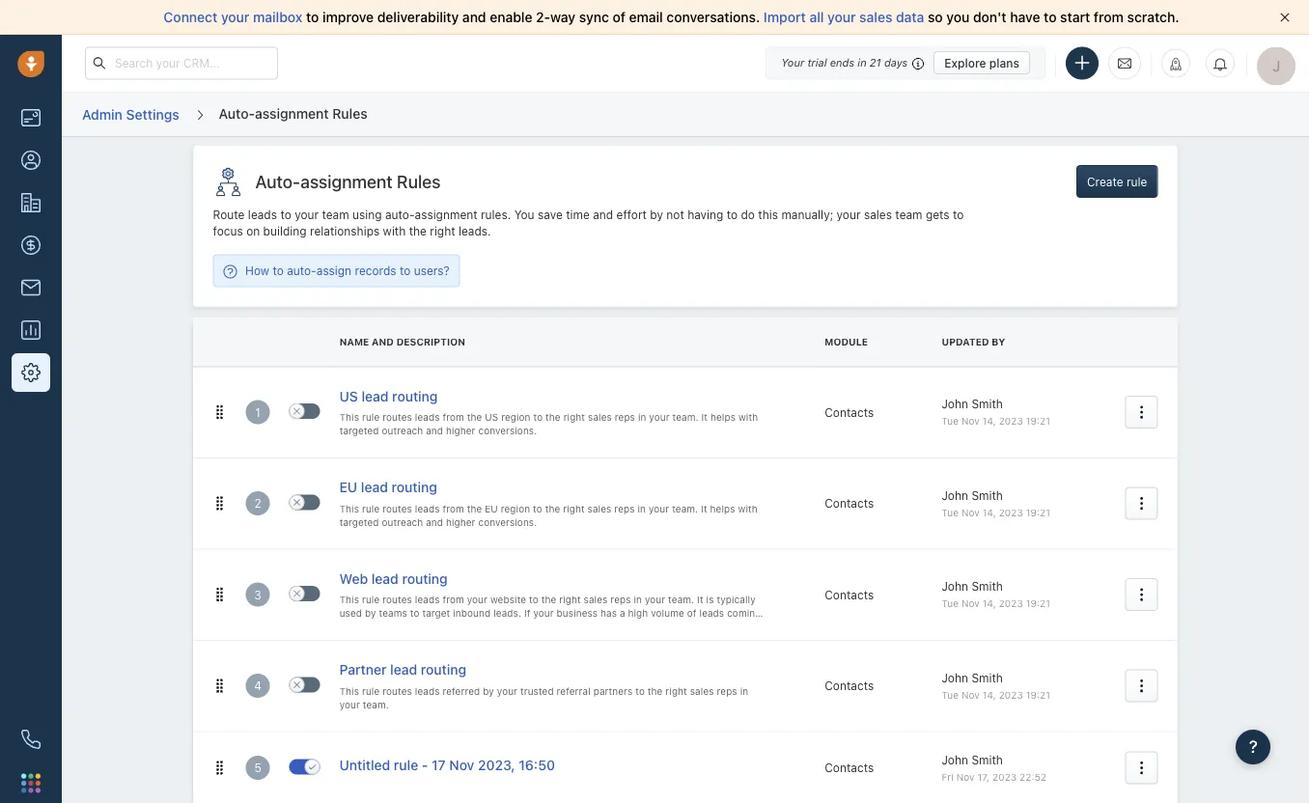 Task type: vqa. For each thing, say whether or not it's contained in the screenshot.
and
yes



Task type: describe. For each thing, give the bounding box(es) containing it.
partners
[[594, 686, 633, 697]]

by inside route leads to your team using auto-assignment rules. you save time and effort by not having to do this manually; your sales team gets to focus on building relationships with the right leads.
[[650, 208, 664, 222]]

14, for us lead routing
[[983, 416, 997, 427]]

have
[[1011, 9, 1041, 25]]

john smith tue nov 14, 2023 19:21 for partner lead routing
[[942, 671, 1051, 701]]

trusted
[[521, 686, 554, 697]]

updated by
[[942, 336, 1006, 348]]

the inside partner lead routing this rule routes leads referred by your trusted referral partners to the right sales reps in your team.
[[648, 686, 663, 697]]

data
[[896, 9, 925, 25]]

5 contacts from the top
[[825, 762, 874, 775]]

a
[[620, 608, 626, 619]]

and right name
[[372, 336, 394, 348]]

create rule button
[[1077, 165, 1159, 198]]

3
[[254, 588, 262, 602]]

and inside eu lead routing this rule routes leads from the eu region to the right sales reps in your team. it helps with targeted outreach and higher conversions.
[[426, 517, 443, 528]]

to inside eu lead routing this rule routes leads from the eu region to the right sales reps in your team. it helps with targeted outreach and higher conversions.
[[533, 503, 543, 514]]

0 vertical spatial auto-
[[219, 105, 255, 121]]

and inside route leads to your team using auto-assignment rules. you save time and effort by not having to do this manually; your sales team gets to focus on building relationships with the right leads.
[[593, 208, 614, 222]]

lead for us lead routing
[[362, 388, 389, 404]]

19:21 for eu lead routing
[[1027, 507, 1051, 518]]

name
[[340, 336, 369, 348]]

in inside partner lead routing this rule routes leads referred by your trusted referral partners to the right sales reps in your team.
[[740, 686, 749, 697]]

do
[[741, 208, 755, 222]]

inbound
[[453, 608, 491, 619]]

effort
[[617, 208, 647, 222]]

leads for web lead routing
[[415, 594, 440, 606]]

route
[[213, 208, 245, 222]]

create rule
[[1088, 175, 1148, 188]]

routes for us
[[383, 412, 412, 423]]

1 horizontal spatial rules
[[397, 171, 441, 192]]

right inside route leads to your team using auto-assignment rules. you save time and effort by not having to do this manually; your sales team gets to focus on building relationships with the right leads.
[[430, 225, 456, 238]]

targeted for eu
[[340, 517, 379, 528]]

phone element
[[12, 721, 50, 759]]

of inside 'web lead routing this rule routes leads from your website to the right sales reps in your team. it is typically used by teams to target inbound leads. if your business has a high volume of leads coming in from different sources, this rule helps improve lead management.'
[[688, 608, 697, 619]]

management.
[[591, 622, 655, 633]]

rules.
[[481, 208, 511, 222]]

referral
[[557, 686, 591, 697]]

john for eu lead routing
[[942, 489, 969, 502]]

assignment inside route leads to your team using auto-assignment rules. you save time and effort by not having to do this manually; your sales team gets to focus on building relationships with the right leads.
[[415, 208, 478, 222]]

helps for eu lead routing
[[710, 503, 736, 514]]

2023 for eu lead routing
[[999, 507, 1024, 518]]

web lead routing link
[[340, 569, 448, 592]]

0 horizontal spatial rules
[[333, 105, 368, 121]]

outreach for us lead routing
[[382, 426, 423, 437]]

reps inside 'web lead routing this rule routes leads from your website to the right sales reps in your team. it is typically used by teams to target inbound leads. if your business has a high volume of leads coming in from different sources, this rule helps improve lead management.'
[[611, 594, 631, 606]]

this for partner
[[340, 686, 359, 697]]

lead down "business"
[[569, 622, 588, 633]]

import
[[764, 9, 806, 25]]

in inside us lead routing this rule routes leads from the us region to the right sales reps in your team.  it helps with targeted outreach and higher conversions.
[[638, 412, 647, 423]]

2023 for web lead routing
[[999, 599, 1024, 610]]

email
[[629, 9, 663, 25]]

using
[[353, 208, 382, 222]]

contacts for us lead routing
[[825, 406, 874, 419]]

rule inside us lead routing this rule routes leads from the us region to the right sales reps in your team.  it helps with targeted outreach and higher conversions.
[[362, 412, 380, 423]]

leads for partner lead routing
[[415, 686, 440, 697]]

region for eu lead routing
[[501, 503, 530, 514]]

5
[[254, 762, 262, 775]]

smith inside the john smith fri nov 17, 2023 22:52
[[972, 753, 1004, 767]]

move image for us lead routing
[[213, 406, 227, 419]]

updated
[[942, 336, 990, 348]]

with for us lead routing
[[739, 412, 758, 423]]

the inside 'web lead routing this rule routes leads from your website to the right sales reps in your team. it is typically used by teams to target inbound leads. if your business has a high volume of leads coming in from different sources, this rule helps improve lead management.'
[[542, 594, 557, 606]]

helps for us lead routing
[[711, 412, 736, 423]]

you
[[515, 208, 535, 222]]

partner lead routing link
[[340, 661, 467, 683]]

lead for web lead routing
[[372, 571, 399, 587]]

web lead routing this rule routes leads from your website to the right sales reps in your team. it is typically used by teams to target inbound leads. if your business has a high volume of leads coming in from different sources, this rule helps improve lead management.
[[340, 571, 762, 633]]

untitled rule - 17 nov 2023, 16:50
[[340, 758, 555, 774]]

it for eu lead routing
[[701, 503, 708, 514]]

target
[[422, 608, 450, 619]]

building
[[263, 225, 307, 238]]

sync
[[579, 9, 609, 25]]

time
[[566, 208, 590, 222]]

close image for partner lead routing
[[293, 682, 301, 689]]

routes for eu
[[383, 503, 412, 514]]

referred
[[443, 686, 480, 697]]

john inside the john smith fri nov 17, 2023 22:52
[[942, 753, 969, 767]]

routing for us lead routing
[[392, 388, 438, 404]]

move image for web
[[213, 588, 227, 602]]

eu lead routing this rule routes leads from the eu region to the right sales reps in your team. it helps with targeted outreach and higher conversions.
[[340, 479, 758, 528]]

2-
[[536, 9, 551, 25]]

and inside us lead routing this rule routes leads from the us region to the right sales reps in your team.  it helps with targeted outreach and higher conversions.
[[426, 426, 443, 437]]

close image
[[1281, 13, 1291, 22]]

higher for us lead routing
[[446, 426, 476, 437]]

with inside route leads to your team using auto-assignment rules. you save time and effort by not having to do this manually; your sales team gets to focus on building relationships with the right leads.
[[383, 225, 406, 238]]

the inside route leads to your team using auto-assignment rules. you save time and effort by not having to do this manually; your sales team gets to focus on building relationships with the right leads.
[[409, 225, 427, 238]]

1
[[255, 406, 261, 419]]

plans
[[990, 56, 1020, 70]]

gets
[[926, 208, 950, 222]]

nov for us lead routing
[[962, 416, 980, 427]]

and left enable
[[463, 9, 486, 25]]

leads down is
[[700, 608, 725, 619]]

19:21 for partner lead routing
[[1027, 690, 1051, 701]]

business
[[557, 608, 598, 619]]

reps inside eu lead routing this rule routes leads from the eu region to the right sales reps in your team. it helps with targeted outreach and higher conversions.
[[615, 503, 635, 514]]

ends
[[830, 57, 855, 69]]

partner
[[340, 662, 387, 678]]

from for us lead routing
[[443, 412, 464, 423]]

used
[[340, 608, 362, 619]]

so
[[928, 9, 943, 25]]

route leads to your team using auto-assignment rules. you save time and effort by not having to do this manually; your sales team gets to focus on building relationships with the right leads.
[[213, 208, 964, 238]]

right inside 'web lead routing this rule routes leads from your website to the right sales reps in your team. it is typically used by teams to target inbound leads. if your business has a high volume of leads coming in from different sources, this rule helps improve lead management.'
[[559, 594, 581, 606]]

14, for eu lead routing
[[983, 507, 997, 518]]

typically
[[717, 594, 756, 606]]

16:50
[[519, 758, 555, 774]]

is
[[707, 594, 714, 606]]

your trial ends in 21 days
[[782, 57, 908, 69]]

description
[[397, 336, 466, 348]]

having
[[688, 208, 724, 222]]

to right the mailbox
[[306, 9, 319, 25]]

rule inside "untitled rule - 17 nov 2023, 16:50" link
[[394, 758, 418, 774]]

partner lead routing this rule routes leads referred by your trusted referral partners to the right sales reps in your team.
[[340, 662, 749, 711]]

reps inside partner lead routing this rule routes leads referred by your trusted referral partners to the right sales reps in your team.
[[717, 686, 738, 697]]

what's new image
[[1170, 57, 1183, 71]]

rule inside eu lead routing this rule routes leads from the eu region to the right sales reps in your team. it helps with targeted outreach and higher conversions.
[[362, 503, 380, 514]]

conversions. for eu lead routing
[[479, 517, 537, 528]]

different
[[375, 622, 415, 633]]

john smith tue nov 14, 2023 19:21 for web lead routing
[[942, 580, 1051, 610]]

save
[[538, 208, 563, 222]]

to up 'if'
[[529, 594, 539, 606]]

smith for eu lead routing
[[972, 489, 1004, 502]]

module
[[825, 336, 869, 348]]

nov inside the john smith fri nov 17, 2023 22:52
[[957, 772, 975, 783]]

to inside partner lead routing this rule routes leads referred by your trusted referral partners to the right sales reps in your team.
[[636, 686, 645, 697]]

leads. inside 'web lead routing this rule routes leads from your website to the right sales reps in your team. it is typically used by teams to target inbound leads. if your business has a high volume of leads coming in from different sources, this rule helps improve lead management.'
[[494, 608, 522, 619]]

admin
[[82, 106, 123, 122]]

team. inside us lead routing this rule routes leads from the us region to the right sales reps in your team.  it helps with targeted outreach and higher conversions.
[[673, 412, 699, 423]]

sources,
[[418, 622, 458, 633]]

this inside 'web lead routing this rule routes leads from your website to the right sales reps in your team. it is typically used by teams to target inbound leads. if your business has a high volume of leads coming in from different sources, this rule helps improve lead management.'
[[460, 622, 477, 633]]

lead for partner lead routing
[[390, 662, 418, 678]]

tue for web lead routing
[[942, 599, 959, 610]]

coming
[[727, 608, 762, 619]]

contacts for partner lead routing
[[825, 680, 874, 693]]

explore plans link
[[934, 51, 1031, 74]]

2023 for partner lead routing
[[999, 690, 1024, 701]]

to up building
[[281, 208, 291, 222]]

trial
[[808, 57, 827, 69]]

don't
[[974, 9, 1007, 25]]

records
[[355, 264, 397, 277]]

all
[[810, 9, 824, 25]]

1 horizontal spatial us
[[485, 412, 499, 423]]

tue for partner lead routing
[[942, 690, 959, 701]]

relationships
[[310, 225, 380, 238]]

rule down "inbound"
[[480, 622, 498, 633]]

nov for eu lead routing
[[962, 507, 980, 518]]

by inside 'web lead routing this rule routes leads from your website to the right sales reps in your team. it is typically used by teams to target inbound leads. if your business has a high volume of leads coming in from different sources, this rule helps improve lead management.'
[[365, 608, 376, 619]]

us lead routing this rule routes leads from the us region to the right sales reps in your team.  it helps with targeted outreach and higher conversions.
[[340, 388, 758, 437]]

team. inside eu lead routing this rule routes leads from the eu region to the right sales reps in your team. it helps with targeted outreach and higher conversions.
[[672, 503, 699, 514]]

connect your mailbox link
[[164, 9, 306, 25]]

focus
[[213, 225, 243, 238]]

2 team from the left
[[896, 208, 923, 222]]

smith for web lead routing
[[972, 580, 1004, 594]]

freshworks switcher image
[[21, 774, 41, 793]]

web
[[340, 571, 368, 587]]

close image for us lead routing
[[293, 408, 301, 415]]

untitled
[[340, 758, 391, 774]]



Task type: locate. For each thing, give the bounding box(es) containing it.
higher inside eu lead routing this rule routes leads from the eu region to the right sales reps in your team. it helps with targeted outreach and higher conversions.
[[446, 517, 476, 528]]

routing up 'target'
[[402, 571, 448, 587]]

from right 'start'
[[1094, 9, 1124, 25]]

sales inside route leads to your team using auto-assignment rules. you save time and effort by not having to do this manually; your sales team gets to focus on building relationships with the right leads.
[[864, 208, 893, 222]]

1 horizontal spatial eu
[[485, 503, 498, 514]]

routing for web lead routing
[[402, 571, 448, 587]]

john smith tue nov 14, 2023 19:21
[[942, 397, 1051, 427], [942, 489, 1051, 518], [942, 580, 1051, 610], [942, 671, 1051, 701]]

explore plans
[[945, 56, 1020, 70]]

2 higher from the top
[[446, 517, 476, 528]]

higher for eu lead routing
[[446, 517, 476, 528]]

reps inside us lead routing this rule routes leads from the us region to the right sales reps in your team.  it helps with targeted outreach and higher conversions.
[[615, 412, 636, 423]]

3 this from the top
[[340, 594, 359, 606]]

targeted
[[340, 426, 379, 437], [340, 517, 379, 528]]

2023 inside the john smith fri nov 17, 2023 22:52
[[993, 772, 1017, 783]]

mailbox
[[253, 9, 303, 25]]

rule down "eu lead routing" link
[[362, 503, 380, 514]]

outreach inside eu lead routing this rule routes leads from the eu region to the right sales reps in your team. it helps with targeted outreach and higher conversions.
[[382, 517, 423, 528]]

nov for partner lead routing
[[962, 690, 980, 701]]

14, for partner lead routing
[[983, 690, 997, 701]]

1 horizontal spatial auto-
[[385, 208, 415, 222]]

from down used
[[351, 622, 372, 633]]

2 close image from the top
[[293, 682, 301, 689]]

3 tue from the top
[[942, 599, 959, 610]]

2023,
[[478, 758, 515, 774]]

john for partner lead routing
[[942, 671, 969, 685]]

close image for web lead routing
[[293, 590, 301, 598]]

your inside us lead routing this rule routes leads from the us region to the right sales reps in your team.  it helps with targeted outreach and higher conversions.
[[649, 412, 670, 423]]

way
[[551, 9, 576, 25]]

1 vertical spatial rules
[[397, 171, 441, 192]]

auto- inside route leads to your team using auto-assignment rules. you save time and effort by not having to do this manually; your sales team gets to focus on building relationships with the right leads.
[[385, 208, 415, 222]]

routes down "eu lead routing" link
[[383, 503, 412, 514]]

teams
[[379, 608, 407, 619]]

0 vertical spatial rules
[[333, 105, 368, 121]]

3 19:21 from the top
[[1027, 599, 1051, 610]]

move image for partner
[[213, 680, 227, 693]]

routing for eu lead routing
[[392, 479, 437, 495]]

region inside eu lead routing this rule routes leads from the eu region to the right sales reps in your team. it helps with targeted outreach and higher conversions.
[[501, 503, 530, 514]]

this inside partner lead routing this rule routes leads referred by your trusted referral partners to the right sales reps in your team.
[[340, 686, 359, 697]]

-
[[422, 758, 428, 774]]

4 john from the top
[[942, 671, 969, 685]]

1 vertical spatial improve
[[529, 622, 566, 633]]

leads for eu lead routing
[[415, 503, 440, 514]]

to left do
[[727, 208, 738, 222]]

deliverability
[[377, 9, 459, 25]]

conversations.
[[667, 9, 760, 25]]

how to auto-assign records to users? link
[[214, 262, 460, 279]]

routes inside 'web lead routing this rule routes leads from your website to the right sales reps in your team. it is typically used by teams to target inbound leads. if your business has a high volume of leads coming in from different sources, this rule helps improve lead management.'
[[383, 594, 412, 606]]

to right partners
[[636, 686, 645, 697]]

this down partner
[[340, 686, 359, 697]]

from inside us lead routing this rule routes leads from the us region to the right sales reps in your team.  it helps with targeted outreach and higher conversions.
[[443, 412, 464, 423]]

leads
[[248, 208, 277, 222], [415, 412, 440, 423], [415, 503, 440, 514], [415, 594, 440, 606], [700, 608, 725, 619], [415, 686, 440, 697]]

2023 for us lead routing
[[999, 416, 1024, 427]]

sales
[[860, 9, 893, 25], [864, 208, 893, 222], [588, 412, 612, 423], [588, 503, 612, 514], [584, 594, 608, 606], [690, 686, 714, 697]]

2 vertical spatial with
[[738, 503, 758, 514]]

close image right 2
[[293, 499, 301, 507]]

rule right create
[[1127, 175, 1148, 188]]

auto-assignment rules
[[219, 105, 368, 121], [256, 171, 441, 192]]

phone image
[[21, 730, 41, 750]]

3 move image from the top
[[213, 762, 227, 775]]

move image
[[213, 406, 227, 419], [213, 497, 227, 511], [213, 762, 227, 775]]

if
[[524, 608, 531, 619]]

by right used
[[365, 608, 376, 619]]

move image left 2
[[213, 497, 227, 511]]

1 vertical spatial helps
[[710, 503, 736, 514]]

right up "business"
[[559, 594, 581, 606]]

1 vertical spatial close image
[[293, 590, 301, 598]]

1 outreach from the top
[[382, 426, 423, 437]]

1 vertical spatial assignment
[[301, 171, 393, 192]]

explore
[[945, 56, 987, 70]]

leads. down website
[[494, 608, 522, 619]]

you
[[947, 9, 970, 25]]

14,
[[983, 416, 997, 427], [983, 507, 997, 518], [983, 599, 997, 610], [983, 690, 997, 701]]

smith for us lead routing
[[972, 397, 1004, 411]]

2 targeted from the top
[[340, 517, 379, 528]]

connect your mailbox to improve deliverability and enable 2-way sync of email conversations. import all your sales data so you don't have to start from scratch.
[[164, 9, 1180, 25]]

0 vertical spatial outreach
[[382, 426, 423, 437]]

4 19:21 from the top
[[1027, 690, 1051, 701]]

this inside eu lead routing this rule routes leads from the eu region to the right sales reps in your team. it helps with targeted outreach and higher conversions.
[[340, 503, 359, 514]]

routes up teams on the bottom
[[383, 594, 412, 606]]

0 vertical spatial higher
[[446, 426, 476, 437]]

21
[[870, 57, 882, 69]]

sales inside us lead routing this rule routes leads from the us region to the right sales reps in your team.  it helps with targeted outreach and higher conversions.
[[588, 412, 612, 423]]

rules
[[333, 105, 368, 121], [397, 171, 441, 192]]

2 outreach from the top
[[382, 517, 423, 528]]

it inside 'web lead routing this rule routes leads from your website to the right sales reps in your team. it is typically used by teams to target inbound leads. if your business has a high volume of leads coming in from different sources, this rule helps improve lead management.'
[[697, 594, 704, 606]]

close image for eu lead routing
[[293, 499, 301, 507]]

tue for us lead routing
[[942, 416, 959, 427]]

region inside us lead routing this rule routes leads from the us region to the right sales reps in your team.  it helps with targeted outreach and higher conversions.
[[501, 412, 531, 423]]

eu up website
[[485, 503, 498, 514]]

5 smith from the top
[[972, 753, 1004, 767]]

1 14, from the top
[[983, 416, 997, 427]]

0 vertical spatial of
[[613, 9, 626, 25]]

close image right 1
[[293, 408, 301, 415]]

leads inside partner lead routing this rule routes leads referred by your trusted referral partners to the right sales reps in your team.
[[415, 686, 440, 697]]

22:52
[[1020, 772, 1047, 783]]

region for us lead routing
[[501, 412, 531, 423]]

sales inside eu lead routing this rule routes leads from the eu region to the right sales reps in your team. it helps with targeted outreach and higher conversions.
[[588, 503, 612, 514]]

0 vertical spatial improve
[[323, 9, 374, 25]]

fri
[[942, 772, 954, 783]]

rule left -
[[394, 758, 418, 774]]

higher inside us lead routing this rule routes leads from the us region to the right sales reps in your team.  it helps with targeted outreach and higher conversions.
[[446, 426, 476, 437]]

14, for web lead routing
[[983, 599, 997, 610]]

routing inside partner lead routing this rule routes leads referred by your trusted referral partners to the right sales reps in your team.
[[421, 662, 467, 678]]

move image left 4
[[213, 680, 227, 693]]

this up used
[[340, 594, 359, 606]]

4 tue from the top
[[942, 690, 959, 701]]

close image
[[293, 499, 301, 507], [293, 682, 301, 689]]

2
[[255, 497, 261, 511]]

routes inside partner lead routing this rule routes leads referred by your trusted referral partners to the right sales reps in your team.
[[383, 686, 412, 697]]

scratch.
[[1128, 9, 1180, 25]]

0 vertical spatial auto-assignment rules
[[219, 105, 368, 121]]

from up web lead routing link
[[443, 503, 464, 514]]

lead inside partner lead routing this rule routes leads referred by your trusted referral partners to the right sales reps in your team.
[[390, 662, 418, 678]]

rule down partner
[[362, 686, 380, 697]]

leads down partner lead routing link
[[415, 686, 440, 697]]

sales inside 'web lead routing this rule routes leads from your website to the right sales reps in your team. it is typically used by teams to target inbound leads. if your business has a high volume of leads coming in from different sources, this rule helps improve lead management.'
[[584, 594, 608, 606]]

0 vertical spatial close image
[[293, 499, 301, 507]]

0 vertical spatial leads.
[[459, 225, 491, 238]]

right inside eu lead routing this rule routes leads from the eu region to the right sales reps in your team. it helps with targeted outreach and higher conversions.
[[563, 503, 585, 514]]

1 vertical spatial higher
[[446, 517, 476, 528]]

1 this from the top
[[340, 412, 359, 423]]

0 horizontal spatial improve
[[323, 9, 374, 25]]

2 vertical spatial move image
[[213, 762, 227, 775]]

lead
[[362, 388, 389, 404], [361, 479, 388, 495], [372, 571, 399, 587], [569, 622, 588, 633], [390, 662, 418, 678]]

4 contacts from the top
[[825, 680, 874, 693]]

1 move image from the top
[[213, 588, 227, 602]]

to up eu lead routing this rule routes leads from the eu region to the right sales reps in your team. it helps with targeted outreach and higher conversions.
[[534, 412, 543, 423]]

1 vertical spatial auto-
[[256, 171, 301, 192]]

contacts for eu lead routing
[[825, 497, 874, 511]]

0 vertical spatial move image
[[213, 588, 227, 602]]

1 vertical spatial move image
[[213, 680, 227, 693]]

19:21 for us lead routing
[[1027, 416, 1051, 427]]

this inside 'web lead routing this rule routes leads from your website to the right sales reps in your team. it is typically used by teams to target inbound leads. if your business has a high volume of leads coming in from different sources, this rule helps improve lead management.'
[[340, 594, 359, 606]]

0 horizontal spatial us
[[340, 388, 358, 404]]

routes for web
[[383, 594, 412, 606]]

helps inside 'web lead routing this rule routes leads from your website to the right sales reps in your team. it is typically used by teams to target inbound leads. if your business has a high volume of leads coming in from different sources, this rule helps improve lead management.'
[[501, 622, 526, 633]]

with inside eu lead routing this rule routes leads from the eu region to the right sales reps in your team. it helps with targeted outreach and higher conversions.
[[738, 503, 758, 514]]

smith
[[972, 397, 1004, 411], [972, 489, 1004, 502], [972, 580, 1004, 594], [972, 671, 1004, 685], [972, 753, 1004, 767]]

lead right web
[[372, 571, 399, 587]]

1 vertical spatial targeted
[[340, 517, 379, 528]]

move image left 1
[[213, 406, 227, 419]]

smith for partner lead routing
[[972, 671, 1004, 685]]

conversions. up eu lead routing this rule routes leads from the eu region to the right sales reps in your team. it helps with targeted outreach and higher conversions.
[[479, 426, 537, 437]]

1 higher from the top
[[446, 426, 476, 437]]

Search your CRM... text field
[[85, 47, 278, 80]]

2 vertical spatial helps
[[501, 622, 526, 633]]

this down "inbound"
[[460, 622, 477, 633]]

it inside us lead routing this rule routes leads from the us region to the right sales reps in your team.  it helps with targeted outreach and higher conversions.
[[702, 412, 708, 423]]

us lead routing link
[[340, 387, 438, 409]]

website
[[491, 594, 527, 606]]

to up 'web lead routing this rule routes leads from your website to the right sales reps in your team. it is typically used by teams to target inbound leads. if your business has a high volume of leads coming in from different sources, this rule helps improve lead management.'
[[533, 503, 543, 514]]

conversions. inside us lead routing this rule routes leads from the us region to the right sales reps in your team.  it helps with targeted outreach and higher conversions.
[[479, 426, 537, 437]]

john smith tue nov 14, 2023 19:21 for us lead routing
[[942, 397, 1051, 427]]

19:21
[[1027, 416, 1051, 427], [1027, 507, 1051, 518], [1027, 599, 1051, 610], [1027, 690, 1051, 701]]

leads down us lead routing link at the left
[[415, 412, 440, 423]]

assign
[[317, 264, 352, 277]]

close image right 4
[[293, 682, 301, 689]]

by inside partner lead routing this rule routes leads referred by your trusted referral partners to the right sales reps in your team.
[[483, 686, 494, 697]]

1 vertical spatial close image
[[293, 682, 301, 689]]

admin settings
[[82, 106, 179, 122]]

tick image
[[309, 764, 316, 771]]

your
[[782, 57, 805, 69]]

connect
[[164, 9, 218, 25]]

4 routes from the top
[[383, 686, 412, 697]]

0 vertical spatial this
[[759, 208, 779, 222]]

0 horizontal spatial this
[[460, 622, 477, 633]]

1 vertical spatial of
[[688, 608, 697, 619]]

right inside us lead routing this rule routes leads from the us region to the right sales reps in your team.  it helps with targeted outreach and higher conversions.
[[564, 412, 585, 423]]

start
[[1061, 9, 1091, 25]]

0 vertical spatial assignment
[[255, 105, 329, 121]]

nov for web lead routing
[[962, 599, 980, 610]]

leads inside eu lead routing this rule routes leads from the eu region to the right sales reps in your team. it helps with targeted outreach and higher conversions.
[[415, 503, 440, 514]]

move image for eu lead routing
[[213, 497, 227, 511]]

and down us lead routing link at the left
[[426, 426, 443, 437]]

1 vertical spatial region
[[501, 503, 530, 514]]

2 move image from the top
[[213, 680, 227, 693]]

0 vertical spatial region
[[501, 412, 531, 423]]

0 vertical spatial with
[[383, 225, 406, 238]]

1 vertical spatial eu
[[485, 503, 498, 514]]

1 vertical spatial move image
[[213, 497, 227, 511]]

17
[[432, 758, 446, 774]]

routes down partner lead routing link
[[383, 686, 412, 697]]

2 move image from the top
[[213, 497, 227, 511]]

move image
[[213, 588, 227, 602], [213, 680, 227, 693]]

to left users?
[[400, 264, 411, 277]]

your
[[221, 9, 250, 25], [828, 9, 856, 25], [295, 208, 319, 222], [837, 208, 861, 222], [649, 412, 670, 423], [649, 503, 670, 514], [467, 594, 488, 606], [645, 594, 666, 606], [534, 608, 554, 619], [497, 686, 518, 697], [340, 700, 360, 711]]

1 close image from the top
[[293, 408, 301, 415]]

3 john from the top
[[942, 580, 969, 594]]

1 vertical spatial conversions.
[[479, 517, 537, 528]]

john for us lead routing
[[942, 397, 969, 411]]

targeted inside us lead routing this rule routes leads from the us region to the right sales reps in your team.  it helps with targeted outreach and higher conversions.
[[340, 426, 379, 437]]

enable
[[490, 9, 533, 25]]

routes inside eu lead routing this rule routes leads from the eu region to the right sales reps in your team. it helps with targeted outreach and higher conversions.
[[383, 503, 412, 514]]

team. inside 'web lead routing this rule routes leads from your website to the right sales reps in your team. it is typically used by teams to target inbound leads. if your business has a high volume of leads coming in from different sources, this rule helps improve lead management.'
[[669, 594, 695, 606]]

outreach inside us lead routing this rule routes leads from the us region to the right sales reps in your team.  it helps with targeted outreach and higher conversions.
[[382, 426, 423, 437]]

close image
[[293, 408, 301, 415], [293, 590, 301, 598]]

routes
[[383, 412, 412, 423], [383, 503, 412, 514], [383, 594, 412, 606], [383, 686, 412, 697]]

auto- up building
[[256, 171, 301, 192]]

lead inside eu lead routing this rule routes leads from the eu region to the right sales reps in your team. it helps with targeted outreach and higher conversions.
[[361, 479, 388, 495]]

1 horizontal spatial team
[[896, 208, 923, 222]]

helps inside eu lead routing this rule routes leads from the eu region to the right sales reps in your team. it helps with targeted outreach and higher conversions.
[[710, 503, 736, 514]]

0 horizontal spatial leads.
[[459, 225, 491, 238]]

volume
[[651, 608, 685, 619]]

targeted for us
[[340, 426, 379, 437]]

higher up web lead routing link
[[446, 517, 476, 528]]

2 contacts from the top
[[825, 497, 874, 511]]

1 vertical spatial us
[[485, 412, 499, 423]]

conversions. inside eu lead routing this rule routes leads from the eu region to the right sales reps in your team. it helps with targeted outreach and higher conversions.
[[479, 517, 537, 528]]

close image right 3
[[293, 590, 301, 598]]

5 john from the top
[[942, 753, 969, 767]]

1 targeted from the top
[[340, 426, 379, 437]]

leads. down "rules." on the left of the page
[[459, 225, 491, 238]]

rule down us lead routing link at the left
[[362, 412, 380, 423]]

0 vertical spatial conversions.
[[479, 426, 537, 437]]

2 vertical spatial it
[[697, 594, 704, 606]]

lead down us lead routing link at the left
[[361, 479, 388, 495]]

1 john from the top
[[942, 397, 969, 411]]

on
[[246, 225, 260, 238]]

lead down name
[[362, 388, 389, 404]]

routing inside 'web lead routing this rule routes leads from your website to the right sales reps in your team. it is typically used by teams to target inbound leads. if your business has a high volume of leads coming in from different sources, this rule helps improve lead management.'
[[402, 571, 448, 587]]

conversions. up website
[[479, 517, 537, 528]]

1 routes from the top
[[383, 412, 412, 423]]

1 horizontal spatial this
[[759, 208, 779, 222]]

region
[[501, 412, 531, 423], [501, 503, 530, 514]]

from up 'target'
[[443, 594, 464, 606]]

conversions. for us lead routing
[[479, 426, 537, 437]]

3 contacts from the top
[[825, 588, 874, 602]]

not
[[667, 208, 685, 222]]

has
[[601, 608, 617, 619]]

name and description
[[340, 336, 466, 348]]

routes inside us lead routing this rule routes leads from the us region to the right sales reps in your team.  it helps with targeted outreach and higher conversions.
[[383, 412, 412, 423]]

outreach down us lead routing link at the left
[[382, 426, 423, 437]]

routing up referred
[[421, 662, 467, 678]]

from for web lead routing
[[443, 594, 464, 606]]

3 smith from the top
[[972, 580, 1004, 594]]

1 horizontal spatial leads.
[[494, 608, 522, 619]]

leads inside us lead routing this rule routes leads from the us region to the right sales reps in your team.  it helps with targeted outreach and higher conversions.
[[415, 412, 440, 423]]

by right updated
[[992, 336, 1006, 348]]

high
[[628, 608, 648, 619]]

it inside eu lead routing this rule routes leads from the eu region to the right sales reps in your team. it helps with targeted outreach and higher conversions.
[[701, 503, 708, 514]]

1 move image from the top
[[213, 406, 227, 419]]

this for eu
[[340, 503, 359, 514]]

1 vertical spatial auto-assignment rules
[[256, 171, 441, 192]]

team up relationships
[[322, 208, 349, 222]]

from inside eu lead routing this rule routes leads from the eu region to the right sales reps in your team. it helps with targeted outreach and higher conversions.
[[443, 503, 464, 514]]

outreach down "eu lead routing" link
[[382, 517, 423, 528]]

by left not
[[650, 208, 664, 222]]

by right referred
[[483, 686, 494, 697]]

untitled rule - 17 nov 2023, 16:50 link
[[340, 756, 555, 779]]

auto- inside how to auto-assign records to users? link
[[287, 264, 317, 277]]

manually;
[[782, 208, 834, 222]]

1 team from the left
[[322, 208, 349, 222]]

in inside eu lead routing this rule routes leads from the eu region to the right sales reps in your team. it helps with targeted outreach and higher conversions.
[[638, 503, 646, 514]]

0 vertical spatial helps
[[711, 412, 736, 423]]

region up eu lead routing this rule routes leads from the eu region to the right sales reps in your team. it helps with targeted outreach and higher conversions.
[[501, 412, 531, 423]]

0 vertical spatial move image
[[213, 406, 227, 419]]

right inside partner lead routing this rule routes leads referred by your trusted referral partners to the right sales reps in your team.
[[666, 686, 688, 697]]

0 vertical spatial us
[[340, 388, 358, 404]]

right up users?
[[430, 225, 456, 238]]

days
[[885, 57, 908, 69]]

of right volume
[[688, 608, 697, 619]]

send email image
[[1119, 55, 1132, 71]]

1 conversions. from the top
[[479, 426, 537, 437]]

2 19:21 from the top
[[1027, 507, 1051, 518]]

how
[[245, 264, 270, 277]]

auto- down building
[[287, 264, 317, 277]]

the
[[409, 225, 427, 238], [467, 412, 482, 423], [546, 412, 561, 423], [467, 503, 482, 514], [545, 503, 560, 514], [542, 594, 557, 606], [648, 686, 663, 697]]

improve inside 'web lead routing this rule routes leads from your website to the right sales reps in your team. it is typically used by teams to target inbound leads. if your business has a high volume of leads coming in from different sources, this rule helps improve lead management.'
[[529, 622, 566, 633]]

0 horizontal spatial team
[[322, 208, 349, 222]]

1 horizontal spatial of
[[688, 608, 697, 619]]

1 tue from the top
[[942, 416, 959, 427]]

helps inside us lead routing this rule routes leads from the us region to the right sales reps in your team.  it helps with targeted outreach and higher conversions.
[[711, 412, 736, 423]]

right up 'web lead routing this rule routes leads from your website to the right sales reps in your team. it is typically used by teams to target inbound leads. if your business has a high volume of leads coming in from different sources, this rule helps improve lead management.'
[[563, 503, 585, 514]]

0 horizontal spatial auto-
[[287, 264, 317, 277]]

auto- right using
[[385, 208, 415, 222]]

team. inside partner lead routing this rule routes leads referred by your trusted referral partners to the right sales reps in your team.
[[363, 700, 389, 711]]

from down description
[[443, 412, 464, 423]]

rule inside create rule button
[[1127, 175, 1148, 188]]

leads. inside route leads to your team using auto-assignment rules. you save time and effort by not having to do this manually; your sales team gets to focus on building relationships with the right leads.
[[459, 225, 491, 238]]

from
[[1094, 9, 1124, 25], [443, 412, 464, 423], [443, 503, 464, 514], [443, 594, 464, 606], [351, 622, 372, 633]]

reps
[[615, 412, 636, 423], [615, 503, 635, 514], [611, 594, 631, 606], [717, 686, 738, 697]]

2 smith from the top
[[972, 489, 1004, 502]]

team left gets
[[896, 208, 923, 222]]

create
[[1088, 175, 1124, 188]]

region up website
[[501, 503, 530, 514]]

with for eu lead routing
[[738, 503, 758, 514]]

leads inside route leads to your team using auto-assignment rules. you save time and effort by not having to do this manually; your sales team gets to focus on building relationships with the right leads.
[[248, 208, 277, 222]]

john for web lead routing
[[942, 580, 969, 594]]

this inside route leads to your team using auto-assignment rules. you save time and effort by not having to do this manually; your sales team gets to focus on building relationships with the right leads.
[[759, 208, 779, 222]]

targeted inside eu lead routing this rule routes leads from the eu region to the right sales reps in your team. it helps with targeted outreach and higher conversions.
[[340, 517, 379, 528]]

lead right partner
[[390, 662, 418, 678]]

1 horizontal spatial improve
[[529, 622, 566, 633]]

to inside us lead routing this rule routes leads from the us region to the right sales reps in your team.  it helps with targeted outreach and higher conversions.
[[534, 412, 543, 423]]

4 14, from the top
[[983, 690, 997, 701]]

1 smith from the top
[[972, 397, 1004, 411]]

to right how
[[273, 264, 284, 277]]

helps
[[711, 412, 736, 423], [710, 503, 736, 514], [501, 622, 526, 633]]

0 vertical spatial auto-
[[385, 208, 415, 222]]

move image left 3
[[213, 588, 227, 602]]

john smith tue nov 14, 2023 19:21 for eu lead routing
[[942, 489, 1051, 518]]

to right gets
[[953, 208, 964, 222]]

1 vertical spatial with
[[739, 412, 758, 423]]

this right do
[[759, 208, 779, 222]]

0 horizontal spatial eu
[[340, 479, 358, 495]]

0 vertical spatial targeted
[[340, 426, 379, 437]]

3 john smith tue nov 14, 2023 19:21 from the top
[[942, 580, 1051, 610]]

lead inside us lead routing this rule routes leads from the us region to the right sales reps in your team.  it helps with targeted outreach and higher conversions.
[[362, 388, 389, 404]]

1 john smith tue nov 14, 2023 19:21 from the top
[[942, 397, 1051, 427]]

1 vertical spatial it
[[701, 503, 708, 514]]

leads for us lead routing
[[415, 412, 440, 423]]

this
[[340, 412, 359, 423], [340, 503, 359, 514], [340, 594, 359, 606], [340, 686, 359, 697]]

1 vertical spatial outreach
[[382, 517, 423, 528]]

1 contacts from the top
[[825, 406, 874, 419]]

auto-
[[219, 105, 255, 121], [256, 171, 301, 192]]

2 john from the top
[[942, 489, 969, 502]]

team.
[[673, 412, 699, 423], [672, 503, 699, 514], [669, 594, 695, 606], [363, 700, 389, 711]]

eu lead routing link
[[340, 478, 437, 500]]

this down us lead routing link at the left
[[340, 412, 359, 423]]

0 vertical spatial eu
[[340, 479, 358, 495]]

improve
[[323, 9, 374, 25], [529, 622, 566, 633]]

and right the time
[[593, 208, 614, 222]]

2 vertical spatial assignment
[[415, 208, 478, 222]]

contacts
[[825, 406, 874, 419], [825, 497, 874, 511], [825, 588, 874, 602], [825, 680, 874, 693], [825, 762, 874, 775]]

rule up used
[[362, 594, 380, 606]]

rule inside partner lead routing this rule routes leads referred by your trusted referral partners to the right sales reps in your team.
[[362, 686, 380, 697]]

4 john smith tue nov 14, 2023 19:21 from the top
[[942, 671, 1051, 701]]

targeted down us lead routing link at the left
[[340, 426, 379, 437]]

0 horizontal spatial of
[[613, 9, 626, 25]]

auto- down search your crm... text field
[[219, 105, 255, 121]]

eu up web
[[340, 479, 358, 495]]

tue for eu lead routing
[[942, 507, 959, 518]]

3 14, from the top
[[983, 599, 997, 610]]

settings
[[126, 106, 179, 122]]

move image left 5
[[213, 762, 227, 775]]

17,
[[978, 772, 990, 783]]

routes for partner
[[383, 686, 412, 697]]

2 this from the top
[[340, 503, 359, 514]]

routing for partner lead routing
[[421, 662, 467, 678]]

lead for eu lead routing
[[361, 479, 388, 495]]

to left 'target'
[[410, 608, 420, 619]]

1 vertical spatial auto-
[[287, 264, 317, 277]]

higher
[[446, 426, 476, 437], [446, 517, 476, 528]]

4 this from the top
[[340, 686, 359, 697]]

4 smith from the top
[[972, 671, 1004, 685]]

it for us lead routing
[[702, 412, 708, 423]]

1 close image from the top
[[293, 499, 301, 507]]

routing down us lead routing link at the left
[[392, 479, 437, 495]]

2 routes from the top
[[383, 503, 412, 514]]

this
[[759, 208, 779, 222], [460, 622, 477, 633]]

2 close image from the top
[[293, 590, 301, 598]]

right up eu lead routing this rule routes leads from the eu region to the right sales reps in your team. it helps with targeted outreach and higher conversions.
[[564, 412, 585, 423]]

this for web
[[340, 594, 359, 606]]

2 14, from the top
[[983, 507, 997, 518]]

and down "eu lead routing" link
[[426, 517, 443, 528]]

leads up on
[[248, 208, 277, 222]]

0 vertical spatial it
[[702, 412, 708, 423]]

your inside eu lead routing this rule routes leads from the eu region to the right sales reps in your team. it helps with targeted outreach and higher conversions.
[[649, 503, 670, 514]]

3 routes from the top
[[383, 594, 412, 606]]

this inside us lead routing this rule routes leads from the us region to the right sales reps in your team.  it helps with targeted outreach and higher conversions.
[[340, 412, 359, 423]]

1 19:21 from the top
[[1027, 416, 1051, 427]]

eu
[[340, 479, 358, 495], [485, 503, 498, 514]]

2 tue from the top
[[942, 507, 959, 518]]

targeted down "eu lead routing" link
[[340, 517, 379, 528]]

right right partners
[[666, 686, 688, 697]]

0 vertical spatial close image
[[293, 408, 301, 415]]

leads down "eu lead routing" link
[[415, 503, 440, 514]]

of right sync
[[613, 9, 626, 25]]

2 john smith tue nov 14, 2023 19:21 from the top
[[942, 489, 1051, 518]]

with inside us lead routing this rule routes leads from the us region to the right sales reps in your team.  it helps with targeted outreach and higher conversions.
[[739, 412, 758, 423]]

routing down 'name and description'
[[392, 388, 438, 404]]

19:21 for web lead routing
[[1027, 599, 1051, 610]]

outreach for eu lead routing
[[382, 517, 423, 528]]

routing inside us lead routing this rule routes leads from the us region to the right sales reps in your team.  it helps with targeted outreach and higher conversions.
[[392, 388, 438, 404]]

leads up 'target'
[[415, 594, 440, 606]]

users?
[[414, 264, 450, 277]]

to left 'start'
[[1044, 9, 1057, 25]]

higher down description
[[446, 426, 476, 437]]

improve down 'if'
[[529, 622, 566, 633]]

2 conversions. from the top
[[479, 517, 537, 528]]

contacts for web lead routing
[[825, 588, 874, 602]]

improve left deliverability on the left top of page
[[323, 9, 374, 25]]

this for us
[[340, 412, 359, 423]]

this down "eu lead routing" link
[[340, 503, 359, 514]]

sales inside partner lead routing this rule routes leads referred by your trusted referral partners to the right sales reps in your team.
[[690, 686, 714, 697]]

routing inside eu lead routing this rule routes leads from the eu region to the right sales reps in your team. it helps with targeted outreach and higher conversions.
[[392, 479, 437, 495]]

from for eu lead routing
[[443, 503, 464, 514]]

by
[[650, 208, 664, 222], [992, 336, 1006, 348], [365, 608, 376, 619], [483, 686, 494, 697]]

1 vertical spatial this
[[460, 622, 477, 633]]

1 vertical spatial leads.
[[494, 608, 522, 619]]

routes down us lead routing link at the left
[[383, 412, 412, 423]]



